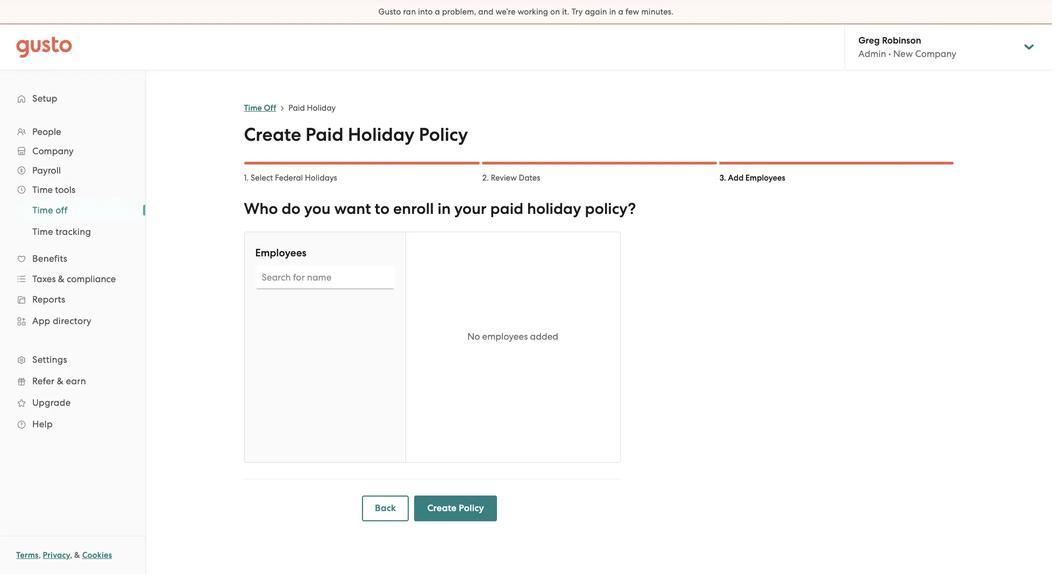 Task type: describe. For each thing, give the bounding box(es) containing it.
company button
[[11, 141, 134, 161]]

1 horizontal spatial holiday
[[348, 124, 415, 146]]

tools
[[55, 185, 75, 195]]

•
[[889, 48, 891, 59]]

added
[[530, 331, 558, 342]]

benefits
[[32, 253, 67, 264]]

0 horizontal spatial holiday
[[307, 103, 336, 113]]

& for earn
[[57, 376, 64, 387]]

cookies
[[82, 551, 112, 561]]

dates
[[519, 173, 540, 183]]

upgrade link
[[11, 393, 134, 413]]

& for compliance
[[58, 274, 65, 285]]

time off
[[244, 103, 276, 113]]

gusto navigation element
[[0, 70, 145, 452]]

2 a from the left
[[618, 7, 624, 17]]

benefits link
[[11, 249, 134, 268]]

your
[[454, 200, 487, 218]]

help link
[[11, 415, 134, 434]]

terms , privacy , & cookies
[[16, 551, 112, 561]]

we're
[[496, 7, 516, 17]]

and
[[478, 7, 494, 17]]

off
[[264, 103, 276, 113]]

review dates
[[491, 173, 540, 183]]

ran
[[403, 7, 416, 17]]

time tools button
[[11, 180, 134, 200]]

to
[[375, 200, 390, 218]]

app directory link
[[11, 312, 134, 331]]

on
[[550, 7, 560, 17]]

1 a from the left
[[435, 7, 440, 17]]

taxes
[[32, 274, 56, 285]]

list containing time off
[[0, 200, 145, 243]]

setup
[[32, 93, 57, 104]]

time off
[[32, 205, 68, 216]]

terms link
[[16, 551, 39, 561]]

admin
[[859, 48, 886, 59]]

time for time off
[[32, 205, 53, 216]]

1 , from the left
[[39, 551, 41, 561]]

time tracking link
[[19, 222, 134, 242]]

payroll button
[[11, 161, 134, 180]]

0 horizontal spatial in
[[438, 200, 451, 218]]

reports link
[[11, 290, 134, 309]]

reports
[[32, 294, 65, 305]]

few
[[626, 7, 639, 17]]

paid
[[490, 200, 524, 218]]

company inside dropdown button
[[32, 146, 74, 157]]

you
[[304, 200, 331, 218]]

create for create paid holiday policy
[[244, 124, 301, 146]]

0 vertical spatial paid
[[289, 103, 305, 113]]

time for time tools
[[32, 185, 53, 195]]

gusto
[[379, 7, 401, 17]]

do
[[282, 200, 301, 218]]

cookies button
[[82, 549, 112, 562]]

greg robinson admin • new company
[[859, 35, 957, 59]]

want
[[334, 200, 371, 218]]

time off link
[[19, 201, 134, 220]]

who do you want to enroll in your paid holiday policy?
[[244, 200, 636, 218]]

refer & earn link
[[11, 372, 134, 391]]

compliance
[[67, 274, 116, 285]]

back link
[[362, 496, 409, 522]]

robinson
[[882, 35, 921, 46]]

minutes.
[[642, 7, 674, 17]]

terms
[[16, 551, 39, 561]]

0 vertical spatial policy
[[419, 124, 468, 146]]

working
[[518, 7, 548, 17]]

1 vertical spatial paid
[[306, 124, 344, 146]]

problem,
[[442, 7, 476, 17]]

home image
[[16, 36, 72, 58]]

holidays
[[305, 173, 337, 183]]

who
[[244, 200, 278, 218]]



Task type: locate. For each thing, give the bounding box(es) containing it.
0 horizontal spatial employees
[[255, 247, 307, 259]]

app
[[32, 316, 50, 327]]

setup link
[[11, 89, 134, 108]]

settings
[[32, 355, 67, 365]]

1 list from the top
[[0, 122, 145, 435]]

taxes & compliance
[[32, 274, 116, 285]]

1 horizontal spatial a
[[618, 7, 624, 17]]

create for create policy
[[427, 503, 457, 514]]

app directory
[[32, 316, 91, 327]]

privacy
[[43, 551, 70, 561]]

employees down do
[[255, 247, 307, 259]]

1 vertical spatial company
[[32, 146, 74, 157]]

1 vertical spatial in
[[438, 200, 451, 218]]

list containing people
[[0, 122, 145, 435]]

company right 'new'
[[915, 48, 957, 59]]

1 vertical spatial holiday
[[348, 124, 415, 146]]

in
[[609, 7, 616, 17], [438, 200, 451, 218]]

add
[[728, 173, 744, 183]]

tracking
[[56, 226, 91, 237]]

1 vertical spatial &
[[57, 376, 64, 387]]

a right the into
[[435, 7, 440, 17]]

1 horizontal spatial create
[[427, 503, 457, 514]]

0 vertical spatial employees
[[746, 173, 786, 183]]

1 horizontal spatial in
[[609, 7, 616, 17]]

employees
[[482, 331, 528, 342]]

help
[[32, 419, 53, 430]]

0 vertical spatial company
[[915, 48, 957, 59]]

, left privacy link
[[39, 551, 41, 561]]

again
[[585, 7, 607, 17]]

people button
[[11, 122, 134, 141]]

review
[[491, 173, 517, 183]]

time tools
[[32, 185, 75, 195]]

0 horizontal spatial company
[[32, 146, 74, 157]]

a
[[435, 7, 440, 17], [618, 7, 624, 17]]

time inside dropdown button
[[32, 185, 53, 195]]

create policy button
[[414, 496, 497, 522]]

in left your
[[438, 200, 451, 218]]

, left cookies
[[70, 551, 72, 561]]

& right 'taxes'
[[58, 274, 65, 285]]

0 vertical spatial in
[[609, 7, 616, 17]]

privacy link
[[43, 551, 70, 561]]

federal
[[275, 173, 303, 183]]

new
[[894, 48, 913, 59]]

a left few on the top right of page
[[618, 7, 624, 17]]

employees
[[746, 173, 786, 183], [255, 247, 307, 259]]

0 horizontal spatial ,
[[39, 551, 41, 561]]

create paid holiday policy
[[244, 124, 468, 146]]

select
[[251, 173, 273, 183]]

payroll
[[32, 165, 61, 176]]

list
[[0, 122, 145, 435], [0, 200, 145, 243]]

time
[[244, 103, 262, 113], [32, 185, 53, 195], [32, 205, 53, 216], [32, 226, 53, 237]]

2 list from the top
[[0, 200, 145, 243]]

directory
[[53, 316, 91, 327]]

create
[[244, 124, 301, 146], [427, 503, 457, 514]]

& left cookies
[[74, 551, 80, 561]]

1 vertical spatial create
[[427, 503, 457, 514]]

0 vertical spatial &
[[58, 274, 65, 285]]

0 horizontal spatial create
[[244, 124, 301, 146]]

1 horizontal spatial company
[[915, 48, 957, 59]]

earn
[[66, 376, 86, 387]]

1 vertical spatial policy
[[459, 503, 484, 514]]

time for time tracking
[[32, 226, 53, 237]]

add employees
[[728, 173, 786, 183]]

,
[[39, 551, 41, 561], [70, 551, 72, 561]]

time for time off
[[244, 103, 262, 113]]

back
[[375, 503, 396, 514]]

no
[[467, 331, 480, 342]]

into
[[418, 7, 433, 17]]

&
[[58, 274, 65, 285], [57, 376, 64, 387], [74, 551, 80, 561]]

employees right add
[[746, 173, 786, 183]]

no employees added
[[467, 331, 558, 342]]

upgrade
[[32, 398, 71, 408]]

refer & earn
[[32, 376, 86, 387]]

1 horizontal spatial paid
[[306, 124, 344, 146]]

& inside dropdown button
[[58, 274, 65, 285]]

paid
[[289, 103, 305, 113], [306, 124, 344, 146]]

paid right off
[[289, 103, 305, 113]]

policy?
[[585, 200, 636, 218]]

policy inside button
[[459, 503, 484, 514]]

in right again
[[609, 7, 616, 17]]

0 horizontal spatial paid
[[289, 103, 305, 113]]

create inside button
[[427, 503, 457, 514]]

1 horizontal spatial employees
[[746, 173, 786, 183]]

refer
[[32, 376, 55, 387]]

greg
[[859, 35, 880, 46]]

try
[[572, 7, 583, 17]]

0 horizontal spatial a
[[435, 7, 440, 17]]

people
[[32, 126, 61, 137]]

& left earn
[[57, 376, 64, 387]]

policy
[[419, 124, 468, 146], [459, 503, 484, 514]]

select federal holidays
[[251, 173, 337, 183]]

time tracking
[[32, 226, 91, 237]]

company down people
[[32, 146, 74, 157]]

2 vertical spatial &
[[74, 551, 80, 561]]

paid holiday
[[289, 103, 336, 113]]

0 vertical spatial holiday
[[307, 103, 336, 113]]

create policy
[[427, 503, 484, 514]]

paid down paid holiday
[[306, 124, 344, 146]]

enroll
[[393, 200, 434, 218]]

settings link
[[11, 350, 134, 370]]

0 vertical spatial create
[[244, 124, 301, 146]]

holiday
[[307, 103, 336, 113], [348, 124, 415, 146]]

1 vertical spatial employees
[[255, 247, 307, 259]]

time off link
[[244, 103, 276, 113]]

holiday
[[527, 200, 581, 218]]

off
[[56, 205, 68, 216]]

company
[[915, 48, 957, 59], [32, 146, 74, 157]]

1 horizontal spatial ,
[[70, 551, 72, 561]]

gusto ran into a problem, and we're working on it. try again in a few minutes.
[[379, 7, 674, 17]]

it.
[[562, 7, 570, 17]]

2 , from the left
[[70, 551, 72, 561]]

taxes & compliance button
[[11, 270, 134, 289]]

Search for name search field
[[255, 266, 395, 289]]

company inside greg robinson admin • new company
[[915, 48, 957, 59]]



Task type: vqa. For each thing, say whether or not it's contained in the screenshot.
the the in the finish your tasks by the due dates shown or extend them by changing your first gusto payday.
no



